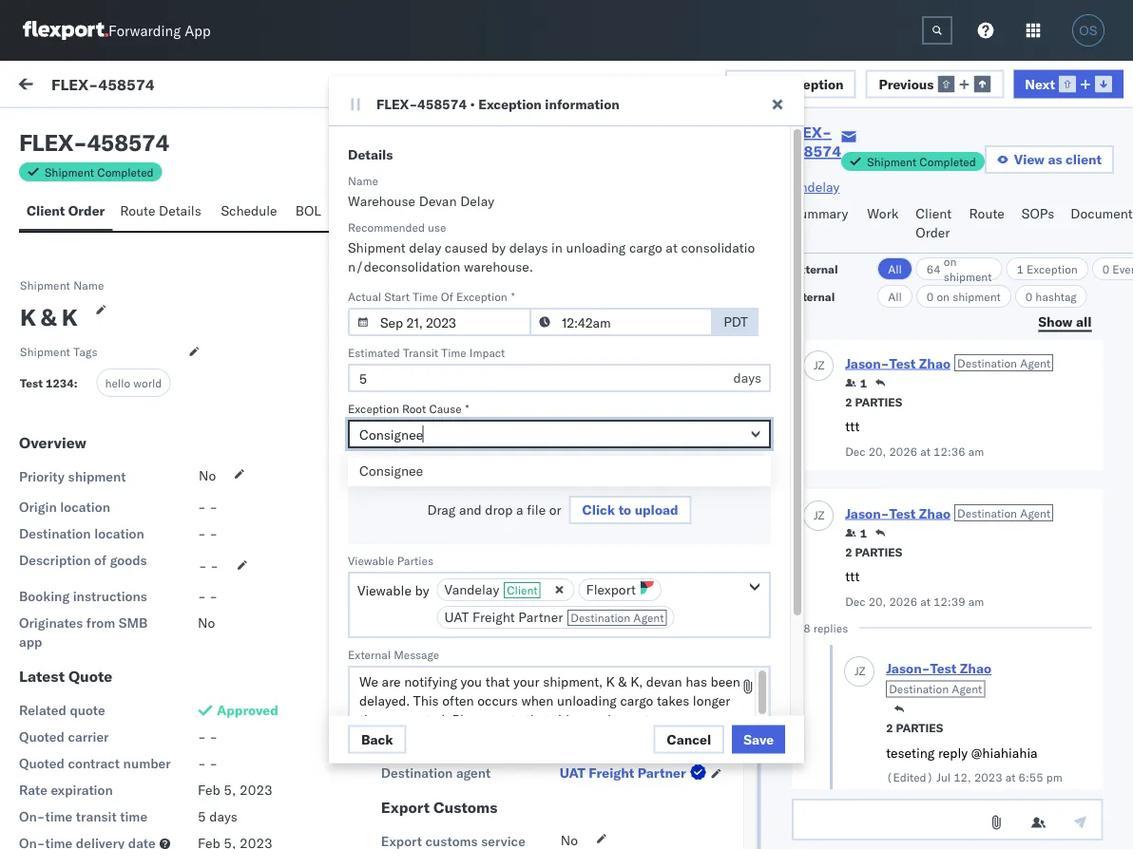 Task type: vqa. For each thing, say whether or not it's contained in the screenshot.


Task type: describe. For each thing, give the bounding box(es) containing it.
os button
[[1067, 9, 1110, 52]]

next
[[1025, 75, 1055, 92]]

31,
[[584, 468, 605, 484]]

viewable parties
[[348, 554, 433, 568]]

exception
[[782, 75, 844, 92]]

flex- down work button at the right of the page
[[872, 307, 912, 323]]

-- : -- -- text field
[[530, 308, 713, 337]]

am for ttt dec 20, 2026 at 12:36 am
[[968, 445, 984, 459]]

actual
[[348, 289, 381, 304]]

test right linjia
[[109, 752, 136, 769]]

dec 20, 2026, 12:35 am pst
[[385, 307, 565, 323]]

@ for @ linjia test
[[57, 752, 68, 769]]

client-nominated parties
[[381, 536, 570, 555]]

2 for ttt dec 20, 2026 at 12:39 am
[[845, 546, 852, 560]]

@ linjia test
[[57, 752, 136, 769]]

flex- down (edited)
[[872, 820, 912, 837]]

all button for 64
[[877, 258, 912, 280]]

shipment inside recommended use shipment delay caused by delays in unloading cargo at consolidatio n/deconsolidation warehouse.
[[348, 240, 406, 256]]

external for external (0)
[[30, 121, 80, 137]]

international
[[600, 720, 683, 736]]

2023 for feb 5, 2023
[[240, 782, 273, 799]]

am for 12:36
[[518, 221, 539, 238]]

viewable for viewable parties
[[348, 554, 394, 568]]

next button
[[1014, 70, 1124, 98]]

2 parties for ttt dec 20, 2026 at 12:36 am
[[845, 395, 902, 410]]

20, inside ttt dec 20, 2026 at 12:36 am
[[868, 445, 886, 459]]

•
[[470, 96, 475, 113]]

exception right •
[[478, 96, 542, 113]]

schedule button
[[213, 194, 288, 231]]

in
[[551, 240, 563, 256]]

n/deconsolidation
[[348, 259, 460, 275]]

1 button for ttt dec 20, 2026 at 12:36 am
[[845, 376, 867, 391]]

1 horizontal spatial documents
[[1071, 205, 1133, 222]]

external (0)
[[30, 121, 109, 137]]

document
[[414, 133, 479, 149]]

app
[[19, 634, 42, 651]]

jason- down expiration
[[92, 805, 135, 821]]

2026, down "messages"
[[437, 221, 474, 238]]

origin agent
[[381, 720, 457, 736]]

time for transit
[[441, 346, 467, 360]]

location for origin location
[[60, 499, 110, 516]]

jason- down ttt dec 20, 2026 at 12:39 am
[[886, 661, 930, 678]]

1 for ttt dec 20, 2026 at 12:39 am
[[860, 527, 867, 541]]

resize handle column header for time
[[598, 159, 620, 850]]

flex- 458574 down (edited)
[[872, 820, 962, 837]]

test left 1234
[[20, 376, 43, 391]]

2 dec 17, 2026, 6:47 pm pst from the top
[[385, 563, 556, 580]]

route details
[[120, 202, 201, 219]]

jason-test zhao destination agent for teseting reply @hiahiahia (edited)  jul 12, 2023 at 6:55 pm
[[886, 661, 991, 697]]

cargo
[[381, 469, 418, 485]]

agent for teseting reply @hiahiahia (edited)  jul 12, 2023 at 6:55 pm
[[951, 683, 982, 697]]

dec 20, 2026, 12:33 am pst
[[385, 392, 565, 409]]

flex - 458574
[[19, 128, 169, 157]]

flex- right my
[[51, 74, 98, 93]]

shipment down the flex
[[45, 165, 94, 179]]

jul
[[936, 771, 950, 786]]

64
[[926, 262, 940, 276]]

recommended use shipment delay caused by delays in unloading cargo at consolidatio n/deconsolidation warehouse.
[[348, 220, 755, 275]]

2026, down nominated
[[437, 563, 474, 580]]

agent for ttt dec 20, 2026 at 12:36 am
[[1020, 356, 1050, 371]]

jan 31, 2023
[[561, 468, 641, 484]]

0 horizontal spatial documents button
[[329, 194, 417, 231]]

1 jason-test zhao from the top
[[92, 206, 193, 222]]

flexport for flexport
[[586, 582, 636, 598]]

on-
[[19, 809, 45, 826]]

20, inside ttt dec 20, 2026 at 12:39 am
[[868, 595, 886, 609]]

exception up dec 20, 2026, 12:35 am pst
[[456, 289, 507, 304]]

(edited)
[[886, 771, 933, 786]]

view
[[1014, 151, 1045, 168]]

1 vertical spatial order
[[916, 224, 950, 241]]

shipment up test 1234 :
[[20, 345, 70, 359]]

0 horizontal spatial client order
[[27, 202, 105, 219]]

llc
[[543, 739, 567, 755]]

goods
[[110, 552, 147, 569]]

carrier
[[68, 729, 109, 746]]

dec 20, 2026, 12:36 am pst
[[385, 221, 565, 238]]

0 vertical spatial details
[[348, 146, 393, 163]]

am for ttt dec 20, 2026 at 12:39 am
[[968, 595, 984, 609]]

12:35
[[477, 307, 514, 323]]

feb 5, 2023
[[198, 782, 273, 799]]

test down ttt dec 20, 2026 at 12:36 am
[[889, 506, 915, 522]]

0 horizontal spatial shipment completed
[[45, 165, 154, 179]]

2 dec 8, 2026, 6:38 pm pst from the top
[[385, 820, 548, 837]]

Unknown text field
[[348, 420, 771, 449]]

description of goods
[[19, 552, 147, 569]]

test right priority shipment
[[135, 462, 160, 479]]

estimated transit time impact
[[348, 346, 505, 360]]

2026, down export customs
[[428, 820, 466, 837]]

client-
[[381, 536, 434, 555]]

uat for uat freight partner
[[560, 765, 586, 782]]

0 horizontal spatial message
[[59, 165, 105, 179]]

0 for 0 on shipment
[[926, 289, 933, 304]]

5
[[198, 809, 206, 826]]

agent for destination agent
[[456, 765, 491, 782]]

test down the 'smb'
[[135, 634, 160, 650]]

flex- inside flex- 458574
[[785, 123, 832, 142]]

1 vertical spatial consignee
[[381, 571, 446, 588]]

1 17, from the top
[[413, 478, 433, 494]]

latest
[[19, 667, 65, 686]]

8
[[803, 622, 810, 636]]

delays
[[509, 240, 548, 256]]

world
[[133, 376, 162, 390]]

--
[[561, 498, 577, 515]]

messages
[[425, 202, 485, 219]]

2026, left 6:39 in the left of the page
[[428, 649, 466, 665]]

click
[[582, 502, 615, 519]]

0 vertical spatial 1
[[1016, 262, 1023, 276]]

flex- 458574 up 64
[[872, 221, 962, 238]]

2026, up destination agent
[[428, 734, 466, 751]]

20, for dec 20, 2026, 12:33 am pst
[[413, 392, 433, 409]]

2026 for ttt dec 20, 2026 at 12:36 am
[[889, 445, 917, 459]]

name inside name warehouse devan delay
[[348, 173, 378, 188]]

0 horizontal spatial 12:36
[[477, 221, 514, 238]]

2 for ttt dec 20, 2026 at 12:36 am
[[845, 395, 852, 410]]

0 horizontal spatial order
[[68, 202, 105, 219]]

jason-test zhao destination agent for ttt dec 20, 2026 at 12:36 am
[[845, 355, 1050, 372]]

work button
[[860, 197, 908, 253]]

bol
[[295, 202, 321, 219]]

forwarding app link
[[23, 21, 211, 40]]

details inside button
[[159, 202, 201, 219]]

item/shipment
[[944, 165, 1022, 179]]

dec inside ttt dec 20, 2026 at 12:39 am
[[845, 595, 865, 609]]

customs
[[434, 799, 498, 818]]

Please type here (tag users with @) text field
[[348, 666, 771, 756]]

approved
[[217, 703, 278, 719]]

smb
[[119, 615, 148, 632]]

test right hello
[[135, 377, 160, 394]]

feb
[[198, 782, 220, 799]]

test up "number" at left
[[135, 719, 160, 736]]

2026, down of
[[437, 307, 474, 323]]

flex- 458574 up vandelay link at the right
[[785, 123, 841, 161]]

1 dec 17, 2026, 6:47 pm pst from the top
[[385, 478, 556, 494]]

parties for teseting reply @hiahiahia (edited)  jul 12, 2023 at 6:55 pm
[[896, 722, 943, 736]]

2 k from the left
[[62, 303, 78, 332]]

destination inside uat freight partner destination agent
[[571, 611, 631, 626]]

forwarding for forwarding agents
[[381, 684, 464, 704]]

&
[[41, 303, 56, 332]]

1 time from the left
[[45, 809, 73, 826]]

route for route
[[969, 205, 1005, 222]]

jason- down destination location
[[92, 548, 135, 565]]

flexport for flexport international llc
[[543, 720, 597, 736]]

view as client button
[[985, 145, 1114, 174]]

flex- 458574 down 12:39
[[872, 649, 962, 665]]

client for "client order" button to the right
[[916, 205, 952, 222]]

2023 for jan 31, 2023
[[608, 468, 641, 484]]

flex- down ttt dec 20, 2026 at 12:39 am
[[872, 649, 912, 665]]

at inside recommended use shipment delay caused by delays in unloading cargo at consolidatio n/deconsolidation warehouse.
[[666, 240, 678, 256]]

5,
[[224, 782, 236, 799]]

information
[[545, 96, 620, 113]]

dates
[[381, 434, 423, 453]]

date for cargo ready date
[[459, 469, 486, 485]]

1 vertical spatial by
[[415, 583, 429, 599]]

flex- 458574 up (edited)
[[872, 734, 962, 751]]

jason- up tags
[[92, 291, 135, 308]]

booking
[[19, 588, 70, 605]]

3 jason-test zhao from the top
[[92, 377, 193, 394]]

flexport international llc
[[543, 720, 683, 755]]

0 horizontal spatial name
[[73, 278, 104, 292]]

view as client
[[1014, 151, 1102, 168]]

origin for origin agent
[[381, 720, 419, 736]]

1 vertical spatial *
[[465, 402, 469, 416]]

1 6:47 from the top
[[477, 478, 506, 494]]

2 vertical spatial message
[[394, 648, 439, 662]]

teseting reply @hiahiahia (edited)  jul 12, 2023 at 6:55 pm
[[886, 745, 1062, 786]]

messages button
[[417, 194, 495, 231]]

drag
[[427, 502, 456, 519]]

2 parties for ttt dec 20, 2026 at 12:39 am
[[845, 546, 902, 560]]

time for start
[[413, 289, 438, 304]]

jason- up @ linjia test
[[92, 719, 135, 736]]

from
[[86, 615, 115, 632]]

all button for 0
[[877, 285, 912, 308]]

flex- 458574 link
[[785, 123, 841, 161]]

ttt inside ttt dec 20, 2026 at 12:36 am
[[845, 419, 859, 435]]

back
[[361, 732, 393, 748]]

related work item/shipment
[[873, 165, 1022, 179]]

client for the leftmost "client order" button
[[27, 202, 65, 219]]

work for my
[[54, 73, 103, 99]]

jason- down ttt dec 20, 2026 at 12:36 am
[[845, 506, 889, 522]]

cargo
[[629, 240, 662, 256]]

origin location
[[19, 499, 110, 516]]

origin for origin location
[[19, 499, 57, 516]]

number
[[123, 756, 171, 772]]

partner for uat freight partner destination agent
[[518, 609, 563, 626]]

test down internal (0) button
[[135, 206, 160, 222]]

1 horizontal spatial documents button
[[1063, 197, 1133, 253]]

ready
[[421, 469, 455, 485]]

assignees
[[502, 202, 564, 219]]

test down 12:39
[[930, 661, 956, 678]]

0 vertical spatial *
[[511, 289, 515, 304]]

2 17, from the top
[[413, 563, 433, 580]]

jason- up ttt dec 20, 2026 at 12:36 am
[[845, 355, 889, 372]]

booking instructions
[[19, 588, 147, 605]]

shipment up work
[[867, 154, 917, 169]]

64 on shipment
[[926, 254, 992, 284]]

quoted for quoted carrier
[[19, 729, 64, 746]]

vandelay link
[[785, 178, 840, 197]]

2 parties for teseting reply @hiahiahia (edited)  jul 12, 2023 at 6:55 pm
[[886, 722, 943, 736]]

1 horizontal spatial completed
[[920, 154, 976, 169]]

5 days
[[198, 809, 237, 826]]

warehouse
[[348, 193, 416, 210]]

jason- up origin location
[[92, 462, 135, 479]]

0 horizontal spatial completed
[[97, 165, 154, 179]]

quoted for quoted contract number
[[19, 756, 64, 772]]

shipment up k & k
[[20, 278, 70, 292]]

jason-test zhao destination agent for ttt dec 20, 2026 at 12:39 am
[[845, 506, 1050, 522]]

test up world
[[135, 291, 160, 308]]

uat for uat freight partner destination agent
[[444, 609, 469, 626]]

test down "number" at left
[[135, 805, 160, 821]]

1 6:38 from the top
[[469, 734, 498, 751]]

forwarding for forwarding app
[[108, 21, 181, 39]]

client inside vandelay client
[[507, 584, 538, 598]]

0 for 0 hashtag
[[1025, 289, 1032, 304]]

internal for internal
[[792, 289, 835, 304]]

related for related quote
[[19, 703, 66, 719]]

save
[[744, 732, 774, 748]]

os
[[1079, 23, 1098, 38]]

2026, up delivery
[[437, 478, 474, 494]]

back button
[[348, 726, 407, 754]]

flex- 458574 down 64
[[872, 307, 962, 323]]

jason-test zhao button for ttt dec 20, 2026 at 12:36 am
[[845, 355, 950, 372]]

parties for ttt dec 20, 2026 at 12:39 am
[[855, 546, 902, 560]]

20, for dec 20, 2026, 12:35 am pst
[[413, 307, 433, 323]]

hashtag
[[1035, 289, 1076, 304]]

flex- down ttt dec 20, 2026 at 12:36 am
[[872, 478, 912, 494]]



Task type: locate. For each thing, give the bounding box(es) containing it.
MMM D, YYYY text field
[[348, 308, 531, 337]]

client up uat freight partner destination agent
[[507, 584, 538, 598]]

am right "12:35"
[[518, 307, 539, 323]]

* right the cause
[[465, 402, 469, 416]]

forwarding agents
[[381, 684, 519, 704]]

2 parties button for teseting reply @hiahiahia (edited)  jul 12, 2023 at 6:55 pm
[[886, 720, 943, 737]]

@ for @ tao liu
[[57, 666, 68, 683]]

2 vertical spatial time
[[441, 346, 467, 360]]

flex- up (edited)
[[872, 734, 912, 751]]

contract
[[68, 756, 120, 772]]

vandelay for vandelay client
[[444, 582, 499, 598]]

flexport up llc
[[543, 720, 597, 736]]

0 vertical spatial 6:38
[[469, 734, 498, 751]]

on inside 64 on shipment
[[943, 254, 956, 269]]

consolidatio
[[681, 240, 755, 256]]

0 vertical spatial related
[[873, 165, 913, 179]]

by inside recommended use shipment delay caused by delays in unloading cargo at consolidatio n/deconsolidation warehouse.
[[492, 240, 506, 256]]

freight for uat freight partner destination agent
[[472, 609, 515, 626]]

2 vertical spatial 1
[[860, 527, 867, 541]]

0 vertical spatial on
[[943, 254, 956, 269]]

test up ttt dec 20, 2026 at 12:36 am
[[889, 355, 915, 372]]

agent for ttt dec 20, 2026 at 12:39 am
[[1020, 507, 1050, 521]]

2 8, from the top
[[413, 734, 425, 751]]

1 horizontal spatial client
[[507, 584, 538, 598]]

client order button up 64
[[908, 197, 962, 253]]

2023 right 5, at the bottom of page
[[240, 782, 273, 799]]

1 vertical spatial name
[[73, 278, 104, 292]]

1 vertical spatial test
[[57, 581, 80, 597]]

am
[[518, 221, 539, 238], [518, 307, 539, 323], [518, 392, 539, 409]]

dec 8, 2026, 6:39 pm pst
[[385, 649, 548, 665]]

attach
[[348, 458, 383, 472]]

time down upload
[[386, 165, 411, 179]]

all for 64
[[888, 262, 902, 276]]

jason-test zhao button for teseting reply @hiahiahia (edited)  jul 12, 2023 at 6:55 pm
[[886, 661, 991, 678]]

0 even
[[1102, 262, 1133, 276]]

1 vertical spatial 17,
[[413, 563, 433, 580]]

2 for teseting reply @hiahiahia (edited)  jul 12, 2023 at 6:55 pm
[[886, 722, 893, 736]]

8, for liu
[[413, 649, 425, 665]]

am for 12:35
[[518, 307, 539, 323]]

2 parties button for ttt dec 20, 2026 at 12:39 am
[[845, 544, 902, 560]]

2 vertical spatial 2 parties button
[[886, 720, 943, 737]]

0 vertical spatial internal
[[127, 121, 174, 137]]

shipment for 0 on shipment
[[952, 289, 1000, 304]]

consignee down 'dates'
[[359, 463, 423, 480]]

- -
[[198, 499, 218, 516], [198, 526, 218, 542], [199, 558, 219, 575], [560, 571, 580, 588], [198, 588, 218, 605], [560, 598, 580, 615], [560, 625, 580, 641], [560, 651, 580, 668], [198, 729, 218, 746], [198, 756, 218, 772]]

flexport inside flexport international llc
[[543, 720, 597, 736]]

1 @ from the top
[[57, 666, 68, 683]]

file
[[755, 75, 778, 92]]

replies
[[813, 622, 848, 636]]

location up destination location
[[60, 499, 110, 516]]

1 vertical spatial 1 button
[[845, 526, 867, 541]]

jason- down the flex - 458574
[[92, 206, 135, 222]]

agent
[[1020, 356, 1050, 371], [1020, 507, 1050, 521], [633, 611, 664, 626], [951, 683, 982, 697]]

1 vertical spatial work
[[916, 165, 941, 179]]

internal down summary button
[[792, 289, 835, 304]]

2 1 button from the top
[[845, 526, 867, 541]]

2 vertical spatial parties
[[896, 722, 943, 736]]

1 horizontal spatial 2023
[[608, 468, 641, 484]]

2023 inside the teseting reply @hiahiahia (edited)  jul 12, 2023 at 6:55 pm
[[974, 771, 1002, 786]]

12:36 inside ttt dec 20, 2026 at 12:36 am
[[933, 445, 965, 459]]

date for target delivery date
[[475, 499, 503, 516]]

flex
[[19, 128, 73, 157]]

1 horizontal spatial *
[[511, 289, 515, 304]]

on for 0
[[936, 289, 949, 304]]

2 (0) from the left
[[178, 121, 202, 137]]

2 2026 from the top
[[889, 595, 917, 609]]

2 parties
[[845, 395, 902, 410], [845, 546, 902, 560], [886, 722, 943, 736]]

route inside route button
[[969, 205, 1005, 222]]

root
[[402, 402, 426, 416]]

by up warehouse.
[[492, 240, 506, 256]]

(0) down flex-458574
[[84, 121, 109, 137]]

latest quote
[[19, 667, 112, 686]]

date left a
[[475, 499, 503, 516]]

flexport button
[[579, 579, 662, 602]]

dec 17, 2026, 6:47 pm pst up and
[[385, 478, 556, 494]]

6:39
[[469, 649, 498, 665]]

flex- down exception
[[785, 123, 832, 142]]

flex-458574 • exception information
[[376, 96, 620, 113]]

1 dec 8, 2026, 6:38 pm pst from the top
[[385, 734, 548, 751]]

parties for ttt dec 20, 2026 at 12:36 am
[[855, 395, 902, 410]]

client
[[1066, 151, 1102, 168]]

consignee
[[359, 463, 423, 480], [381, 571, 446, 588]]

am up delays on the left top of page
[[518, 221, 539, 238]]

1 vertical spatial time
[[413, 289, 438, 304]]

1 horizontal spatial client order
[[916, 205, 952, 241]]

quoted
[[19, 729, 64, 746], [19, 756, 64, 772]]

(0) for external (0)
[[84, 121, 109, 137]]

@ left tao
[[57, 666, 68, 683]]

time right transit
[[120, 809, 147, 826]]

2 parties button for ttt dec 20, 2026 at 12:36 am
[[845, 394, 902, 410]]

quoted carrier
[[19, 729, 109, 746]]

(0) for internal (0)
[[178, 121, 202, 137]]

freight down vandelay client on the bottom left of the page
[[472, 609, 515, 626]]

17, down client-
[[413, 563, 433, 580]]

location for destination location
[[94, 526, 144, 542]]

1 vertical spatial 1
[[860, 376, 867, 391]]

1 horizontal spatial (0)
[[178, 121, 202, 137]]

0 horizontal spatial uat
[[444, 609, 469, 626]]

shipment for 64 on shipment
[[943, 270, 992, 284]]

1 8, from the top
[[413, 649, 425, 665]]

1 vertical spatial uat
[[560, 765, 586, 782]]

1 resize handle column header from the left
[[354, 159, 377, 850]]

1 horizontal spatial client order button
[[908, 197, 962, 253]]

route down item/shipment
[[969, 205, 1005, 222]]

ttt inside ttt dec 20, 2026 at 12:39 am
[[845, 569, 859, 586]]

agent up customs
[[456, 765, 491, 782]]

external message
[[348, 648, 439, 662]]

1 vertical spatial 8,
[[413, 734, 425, 751]]

4 resize handle column header from the left
[[1085, 159, 1108, 850]]

0 vertical spatial jason-test zhao button
[[845, 355, 950, 372]]

freight
[[472, 609, 515, 626], [589, 765, 634, 782]]

dec inside ttt dec 20, 2026 at 12:36 am
[[845, 445, 865, 459]]

2 all button from the top
[[877, 285, 912, 308]]

test down priority shipment
[[57, 495, 80, 512]]

client down related work item/shipment
[[916, 205, 952, 222]]

name up warehouse on the left top of page
[[348, 173, 378, 188]]

0 horizontal spatial parties
[[397, 554, 433, 568]]

quoted contract number
[[19, 756, 171, 772]]

description
[[19, 552, 91, 569]]

unloading
[[566, 240, 626, 256]]

originates from smb app
[[19, 615, 148, 651]]

flex- up upload
[[376, 96, 417, 113]]

agent down forwarding agents
[[422, 720, 457, 736]]

3 8, from the top
[[413, 820, 425, 837]]

0 vertical spatial quoted
[[19, 729, 64, 746]]

8 jason-test zhao from the top
[[92, 805, 193, 821]]

0 vertical spatial test
[[57, 495, 80, 512]]

partner for uat freight partner
[[638, 765, 686, 782]]

on down 64
[[936, 289, 949, 304]]

0 horizontal spatial external
[[30, 121, 80, 137]]

at inside ttt dec 20, 2026 at 12:39 am
[[920, 595, 930, 609]]

parties
[[855, 395, 902, 410], [855, 546, 902, 560], [896, 722, 943, 736]]

exception up 0 hashtag
[[1026, 262, 1077, 276]]

1 vertical spatial external
[[792, 262, 838, 276]]

2 6:47 from the top
[[477, 563, 506, 580]]

on right 64
[[943, 254, 956, 269]]

am for 12:33
[[518, 392, 539, 409]]

0 vertical spatial 2 parties
[[845, 395, 902, 410]]

uat freight partner link
[[560, 764, 711, 783]]

at inside ttt dec 20, 2026 at 12:36 am
[[920, 445, 930, 459]]

2 horizontal spatial 0
[[1102, 262, 1109, 276]]

external down summary button
[[792, 262, 838, 276]]

client
[[27, 202, 65, 219], [916, 205, 952, 222], [507, 584, 538, 598]]

0 for 0 even
[[1102, 262, 1109, 276]]

parties up ttt dec 20, 2026 at 12:36 am
[[855, 395, 902, 410]]

1 horizontal spatial shipment completed
[[867, 154, 976, 169]]

0 vertical spatial origin
[[19, 499, 57, 516]]

parties up ttt dec 20, 2026 at 12:39 am
[[855, 546, 902, 560]]

delay
[[460, 193, 494, 210]]

0 vertical spatial 17,
[[413, 478, 433, 494]]

1 vertical spatial forwarding
[[381, 684, 464, 704]]

reply
[[938, 745, 967, 762]]

1 horizontal spatial k
[[62, 303, 78, 332]]

time
[[386, 165, 411, 179], [413, 289, 438, 304], [441, 346, 467, 360]]

1 vertical spatial dec 8, 2026, 6:38 pm pst
[[385, 820, 548, 837]]

attach files
[[348, 458, 410, 472]]

export
[[381, 799, 430, 818]]

2 quoted from the top
[[19, 756, 64, 772]]

2 parties button up ttt dec 20, 2026 at 12:36 am
[[845, 394, 902, 410]]

2 resize handle column header from the left
[[598, 159, 620, 850]]

related up work
[[873, 165, 913, 179]]

a
[[516, 502, 523, 519]]

am inside ttt dec 20, 2026 at 12:36 am
[[968, 445, 984, 459]]

1 vertical spatial vandelay
[[444, 582, 499, 598]]

0 horizontal spatial by
[[415, 583, 429, 599]]

0 vertical spatial uat
[[444, 609, 469, 626]]

all for 0
[[888, 289, 902, 304]]

freight inside uat freight partner link
[[589, 765, 634, 782]]

2023 right 12,
[[974, 771, 1002, 786]]

client order down the flex
[[27, 202, 105, 219]]

shipment completed up work
[[867, 154, 976, 169]]

0 horizontal spatial work
[[54, 73, 103, 99]]

pdt
[[724, 314, 748, 330]]

internal for internal (0)
[[127, 121, 174, 137]]

1 quoted from the top
[[19, 729, 64, 746]]

1 horizontal spatial related
[[873, 165, 913, 179]]

6:38 down customs
[[469, 820, 498, 837]]

location up goods
[[94, 526, 144, 542]]

3 am from the top
[[518, 392, 539, 409]]

1 button up ttt dec 20, 2026 at 12:39 am
[[845, 526, 867, 541]]

None text field
[[792, 800, 1103, 841]]

1 vertical spatial viewable
[[357, 583, 412, 599]]

test
[[135, 206, 160, 222], [135, 291, 160, 308], [889, 355, 915, 372], [20, 376, 43, 391], [135, 377, 160, 394], [135, 462, 160, 479], [889, 506, 915, 522], [135, 548, 160, 565], [135, 634, 160, 650], [930, 661, 956, 678], [135, 719, 160, 736], [109, 752, 136, 769], [135, 805, 160, 821]]

previous button
[[866, 70, 1004, 98]]

0 vertical spatial forwarding
[[108, 21, 181, 39]]

1 horizontal spatial parties
[[518, 536, 570, 555]]

8, for test
[[413, 734, 425, 751]]

client order button down the flex
[[19, 194, 112, 231]]

test
[[57, 495, 80, 512], [57, 581, 80, 597]]

2026 inside ttt dec 20, 2026 at 12:36 am
[[889, 445, 917, 459]]

partner
[[518, 609, 563, 626], [638, 765, 686, 782]]

work left item/shipment
[[916, 165, 941, 179]]

1 for ttt dec 20, 2026 at 12:36 am
[[860, 376, 867, 391]]

1 down the sops button
[[1016, 262, 1023, 276]]

flex- 458574 down ttt dec 20, 2026 at 12:36 am
[[872, 478, 962, 494]]

0 vertical spatial work
[[54, 73, 103, 99]]

1 1 button from the top
[[845, 376, 867, 391]]

0 vertical spatial flexport
[[586, 582, 636, 598]]

at inside the teseting reply @hiahiahia (edited)  jul 12, 2023 at 6:55 pm
[[1005, 771, 1015, 786]]

external for external
[[792, 262, 838, 276]]

0 horizontal spatial time
[[45, 809, 73, 826]]

hello world
[[105, 376, 162, 390]]

2 am from the top
[[518, 307, 539, 323]]

related for related work item/shipment
[[873, 165, 913, 179]]

1 vertical spatial 12:36
[[933, 445, 965, 459]]

0 vertical spatial time
[[386, 165, 411, 179]]

resize handle column header for related work item/shipment
[[1085, 159, 1108, 850]]

external for external message
[[348, 648, 391, 662]]

on
[[943, 254, 956, 269], [936, 289, 949, 304]]

name up k & k
[[73, 278, 104, 292]]

0 down 64
[[926, 289, 933, 304]]

0 vertical spatial name
[[348, 173, 378, 188]]

to
[[619, 502, 631, 519]]

shipment completed down the flex - 458574
[[45, 165, 154, 179]]

all button left 0 on shipment
[[877, 285, 912, 308]]

2 vertical spatial jason-test zhao button
[[886, 661, 991, 678]]

8, up destination agent
[[413, 734, 425, 751]]

1 button for ttt dec 20, 2026 at 12:39 am
[[845, 526, 867, 541]]

0 horizontal spatial client
[[27, 202, 65, 219]]

1 am from the top
[[518, 221, 539, 238]]

on for 64
[[943, 254, 956, 269]]

0 horizontal spatial freight
[[472, 609, 515, 626]]

jason- down from
[[92, 634, 135, 650]]

(0) down message button
[[178, 121, 202, 137]]

0 horizontal spatial documents
[[337, 202, 406, 219]]

0 horizontal spatial partner
[[518, 609, 563, 626]]

viewable down viewable parties
[[357, 583, 412, 599]]

jason- right :
[[92, 377, 135, 394]]

2 parties up teseting
[[886, 722, 943, 736]]

flex- up ttt dec 20, 2026 at 12:36 am
[[872, 392, 912, 409]]

internal
[[127, 121, 174, 137], [792, 289, 835, 304]]

2 vertical spatial 8,
[[413, 820, 425, 837]]

shipment name
[[20, 278, 104, 292]]

0 horizontal spatial client order button
[[19, 194, 112, 231]]

parties up teseting
[[896, 722, 943, 736]]

0 hashtag
[[1025, 289, 1076, 304]]

2 vertical spatial shipment
[[68, 469, 126, 485]]

work for related
[[916, 165, 941, 179]]

previous
[[879, 75, 934, 92]]

internal inside button
[[127, 121, 174, 137]]

export customs
[[381, 799, 498, 818]]

location
[[60, 499, 110, 516], [94, 526, 144, 542]]

transit
[[403, 346, 438, 360]]

vandelay for vandelay
[[785, 179, 840, 195]]

1 vertical spatial dec 17, 2026, 6:47 pm pst
[[385, 563, 556, 580]]

1 horizontal spatial details
[[348, 146, 393, 163]]

1 test from the top
[[57, 495, 80, 512]]

all left 64
[[888, 262, 902, 276]]

2026 for ttt dec 20, 2026 at 12:39 am
[[889, 595, 917, 609]]

0 vertical spatial 2
[[845, 395, 852, 410]]

jason-test zhao up origin location
[[92, 462, 193, 479]]

agent inside uat freight partner destination agent
[[633, 611, 664, 626]]

2 vertical spatial jason-test zhao destination agent
[[886, 661, 991, 697]]

1 vertical spatial am
[[518, 307, 539, 323]]

1 button
[[845, 376, 867, 391], [845, 526, 867, 541]]

resize handle column header
[[354, 159, 377, 850], [598, 159, 620, 850], [841, 159, 864, 850], [1085, 159, 1108, 850]]

teseting
[[886, 745, 934, 762]]

route inside the route details button
[[120, 202, 155, 219]]

destination location
[[19, 526, 144, 542]]

dec 8, 2026, 6:38 pm pst up destination agent
[[385, 734, 548, 751]]

1 vertical spatial location
[[94, 526, 144, 542]]

shipment
[[867, 154, 917, 169], [45, 165, 94, 179], [348, 240, 406, 256], [20, 278, 70, 292], [20, 345, 70, 359]]

0 vertical spatial consignee
[[359, 463, 423, 480]]

related down latest
[[19, 703, 66, 719]]

1 vertical spatial jason-test zhao button
[[845, 506, 950, 522]]

ttt dec 20, 2026 at 12:36 am
[[845, 419, 984, 459]]

2026, left 12:33 in the left of the page
[[437, 392, 474, 409]]

viewable for viewable by
[[357, 583, 412, 599]]

flexport. image
[[23, 21, 108, 40]]

1 vertical spatial 6:47
[[477, 563, 506, 580]]

2 jason-test zhao from the top
[[92, 291, 193, 308]]

2 6:38 from the top
[[469, 820, 498, 837]]

jason-test zhao button down ttt dec 20, 2026 at 12:36 am
[[845, 506, 950, 522]]

2 parties up ttt dec 20, 2026 at 12:36 am
[[845, 395, 902, 410]]

am inside ttt dec 20, 2026 at 12:39 am
[[968, 595, 984, 609]]

1 vertical spatial 2 parties
[[845, 546, 902, 560]]

1 am from the top
[[968, 445, 984, 459]]

flex- right summary button
[[872, 221, 912, 238]]

documents down the client
[[1071, 205, 1133, 222]]

buyer
[[381, 598, 417, 615]]

all
[[888, 262, 902, 276], [888, 289, 902, 304]]

route for route details
[[120, 202, 155, 219]]

0 vertical spatial message
[[141, 78, 197, 95]]

0 horizontal spatial route
[[120, 202, 155, 219]]

at
[[666, 240, 678, 256], [920, 445, 930, 459], [920, 595, 930, 609], [1005, 771, 1015, 786]]

0 vertical spatial 1 button
[[845, 376, 867, 391]]

7 jason-test zhao from the top
[[92, 719, 193, 736]]

estimated
[[348, 346, 400, 360]]

start
[[384, 289, 410, 304]]

0 vertical spatial all button
[[877, 258, 912, 280]]

pm
[[510, 478, 530, 494], [510, 563, 530, 580], [501, 649, 521, 665], [501, 734, 521, 751], [501, 820, 521, 837]]

0
[[1102, 262, 1109, 276], [926, 289, 933, 304], [1025, 289, 1032, 304]]

8, down export
[[413, 820, 425, 837]]

1 2026 from the top
[[889, 445, 917, 459]]

pst
[[542, 221, 565, 238], [542, 307, 565, 323], [542, 392, 565, 409], [533, 478, 556, 494], [533, 563, 556, 580], [525, 649, 548, 665], [525, 734, 548, 751], [525, 820, 548, 837]]

1 vertical spatial message
[[59, 165, 105, 179]]

quote
[[70, 703, 105, 719]]

am right 12:33 in the left of the page
[[518, 392, 539, 409]]

cancel button
[[654, 726, 725, 754]]

4 jason-test zhao from the top
[[92, 462, 193, 479]]

1 all from the top
[[888, 262, 902, 276]]

documents
[[337, 202, 406, 219], [1071, 205, 1133, 222]]

jason-test zhao button for ttt dec 20, 2026 at 12:39 am
[[845, 506, 950, 522]]

2 up ttt dec 20, 2026 at 12:36 am
[[845, 395, 852, 410]]

0 vertical spatial date
[[459, 469, 486, 485]]

1 horizontal spatial message
[[141, 78, 197, 95]]

no
[[243, 78, 260, 95], [199, 468, 216, 484], [198, 615, 215, 632], [561, 833, 578, 849]]

2023 right 31, at the right
[[608, 468, 641, 484]]

1 vertical spatial partner
[[638, 765, 686, 782]]

message inside button
[[141, 78, 197, 95]]

flexport inside button
[[586, 582, 636, 598]]

by down viewable parties
[[415, 583, 429, 599]]

agent for origin agent
[[422, 720, 457, 736]]

0 horizontal spatial k
[[20, 303, 36, 332]]

priority shipment
[[19, 469, 126, 485]]

warehouse.
[[464, 259, 533, 275]]

0 horizontal spatial time
[[386, 165, 411, 179]]

1234
[[46, 376, 74, 391]]

0 vertical spatial all
[[888, 262, 902, 276]]

2026 inside ttt dec 20, 2026 at 12:39 am
[[889, 595, 917, 609]]

external inside button
[[30, 121, 80, 137]]

0 vertical spatial freight
[[472, 609, 515, 626]]

0 vertical spatial 12:36
[[477, 221, 514, 238]]

cargo ready date
[[381, 469, 486, 485]]

partner down the cancel button
[[638, 765, 686, 782]]

file exception
[[755, 75, 844, 92]]

shipment tags
[[20, 345, 97, 359]]

2 parties button up teseting
[[886, 720, 943, 737]]

jason-test zhao down tags
[[92, 377, 193, 394]]

2 all from the top
[[888, 289, 902, 304]]

all
[[1076, 313, 1091, 330]]

resize handle column header for message
[[354, 159, 377, 850]]

shipment up 0 on shipment
[[943, 270, 992, 284]]

5 jason-test zhao from the top
[[92, 548, 193, 565]]

20, for dec 20, 2026, 12:36 am pst
[[413, 221, 433, 238]]

1 vertical spatial details
[[159, 202, 201, 219]]

2 test from the top
[[57, 581, 80, 597]]

no filters applied
[[243, 78, 347, 95]]

1 up ttt dec 20, 2026 at 12:39 am
[[860, 527, 867, 541]]

2 vertical spatial 2
[[886, 722, 893, 736]]

client down the flex
[[27, 202, 65, 219]]

1 vertical spatial jason-test zhao destination agent
[[845, 506, 1050, 522]]

1 all button from the top
[[877, 258, 912, 280]]

freight for uat freight partner
[[589, 765, 634, 782]]

consignee down viewable parties
[[381, 571, 446, 588]]

1 vertical spatial 6:38
[[469, 820, 498, 837]]

liu
[[97, 666, 118, 683]]

jason-
[[92, 206, 135, 222], [92, 291, 135, 308], [845, 355, 889, 372], [92, 377, 135, 394], [92, 462, 135, 479], [845, 506, 889, 522], [92, 548, 135, 565], [92, 634, 135, 650], [886, 661, 930, 678], [92, 719, 135, 736], [92, 805, 135, 821]]

1 vertical spatial internal
[[792, 289, 835, 304]]

details up warehouse on the left top of page
[[348, 146, 393, 163]]

sops
[[1022, 205, 1055, 222]]

2 am from the top
[[968, 595, 984, 609]]

overview
[[19, 434, 86, 453]]

uat
[[444, 609, 469, 626], [560, 765, 586, 782]]

2 @ from the top
[[57, 752, 68, 769]]

None text field
[[922, 16, 953, 45]]

exception left root
[[348, 402, 399, 416]]

0 vertical spatial 2 parties button
[[845, 394, 902, 410]]

0 vertical spatial jason-test zhao destination agent
[[845, 355, 1050, 372]]

2 time from the left
[[120, 809, 147, 826]]

jason-test zhao destination agent
[[845, 355, 1050, 372], [845, 506, 1050, 522], [886, 661, 991, 697]]

flex-
[[51, 74, 98, 93], [376, 96, 417, 113], [785, 123, 832, 142], [872, 221, 912, 238], [872, 307, 912, 323], [872, 392, 912, 409], [872, 478, 912, 494], [872, 649, 912, 665], [872, 734, 912, 751], [872, 820, 912, 837]]

test right of at bottom
[[135, 548, 160, 565]]

6 jason-test zhao from the top
[[92, 634, 193, 650]]

1 horizontal spatial uat
[[560, 765, 586, 782]]

3 resize handle column header from the left
[[841, 159, 864, 850]]

completed down the flex - 458574
[[97, 165, 154, 179]]

Enter integers only number field
[[348, 364, 771, 393]]

dec 8, 2026, 6:38 pm pst down customs
[[385, 820, 548, 837]]

1 (0) from the left
[[84, 121, 109, 137]]

shipment inside 64 on shipment
[[943, 270, 992, 284]]

flexport
[[586, 582, 636, 598], [543, 720, 597, 736]]

jason-test zhao destination agent up reply
[[886, 661, 991, 697]]

1 k from the left
[[20, 303, 36, 332]]

shipment down recommended
[[348, 240, 406, 256]]

1 horizontal spatial work
[[916, 165, 941, 179]]

flex- 458574 up ttt dec 20, 2026 at 12:36 am
[[872, 392, 962, 409]]

0 horizontal spatial origin
[[19, 499, 57, 516]]



